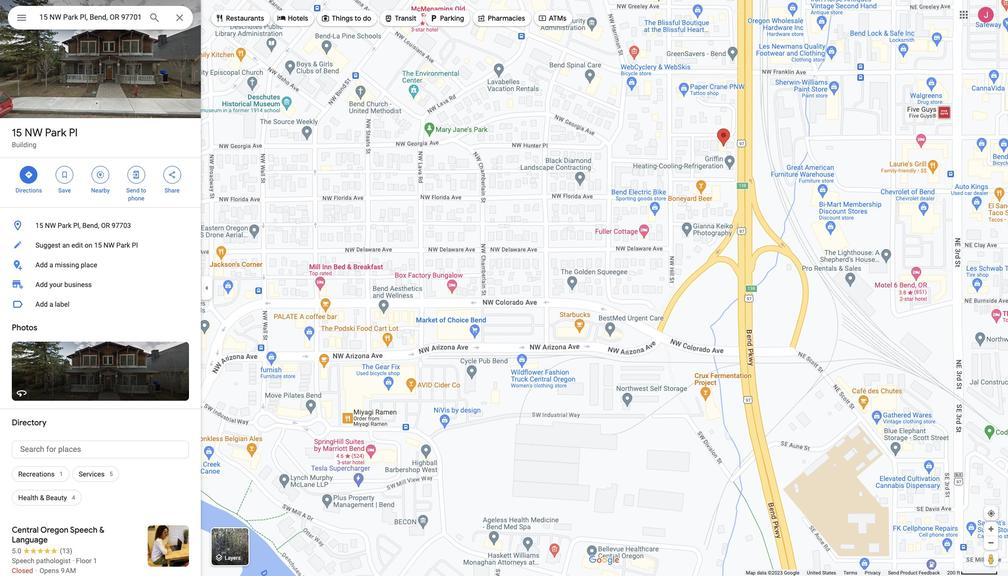 Task type: vqa. For each thing, say whether or not it's contained in the screenshot.
"reserve a table"
no



Task type: locate. For each thing, give the bounding box(es) containing it.
0 horizontal spatial speech
[[12, 557, 34, 565]]

footer containing map data ©2023 google
[[746, 570, 948, 576]]

send product feedback
[[889, 570, 940, 576]]

health & beauty 4
[[18, 494, 75, 502]]

2 horizontal spatial nw
[[104, 241, 115, 249]]

google
[[784, 570, 800, 576]]

park
[[45, 126, 66, 140], [58, 222, 72, 230], [116, 241, 130, 249]]

to inside  things to do
[[355, 14, 361, 23]]

park left pl,
[[58, 222, 72, 230]]

pl inside button
[[132, 241, 138, 249]]

nw for pl
[[25, 126, 43, 140]]

parking
[[440, 14, 464, 23]]

&
[[40, 494, 44, 502], [99, 525, 104, 535]]

a inside button
[[49, 300, 53, 308]]

1 vertical spatial to
[[141, 187, 146, 194]]

send inside "send to phone"
[[126, 187, 140, 194]]

15 right 'on'
[[94, 241, 102, 249]]

directions
[[15, 187, 42, 194]]

2 horizontal spatial 15
[[94, 241, 102, 249]]

1 right floor
[[93, 557, 97, 565]]

9 am
[[61, 567, 76, 575]]

add for add your business
[[35, 281, 48, 289]]

closed
[[12, 567, 33, 575]]

services 5
[[79, 470, 113, 478]]


[[168, 169, 177, 180]]

15 up building
[[12, 126, 22, 140]]

⋅
[[35, 567, 38, 575]]

15 up "suggest"
[[35, 222, 43, 230]]

opens
[[39, 567, 59, 575]]

send up phone
[[126, 187, 140, 194]]

add for add a label
[[35, 300, 48, 308]]

a for missing
[[49, 261, 53, 269]]

0 horizontal spatial nw
[[25, 126, 43, 140]]

 things to do
[[321, 13, 371, 24]]

1 horizontal spatial pl
[[132, 241, 138, 249]]


[[16, 11, 28, 25]]

add your business link
[[0, 275, 201, 295]]

5
[[110, 471, 113, 478]]

speech
[[70, 525, 98, 535], [12, 557, 34, 565]]

add down "suggest"
[[35, 261, 48, 269]]

speech pathologist · floor 1 closed ⋅ opens 9 am
[[12, 557, 97, 575]]

united states
[[807, 570, 837, 576]]

0 horizontal spatial send
[[126, 187, 140, 194]]

1 horizontal spatial to
[[355, 14, 361, 23]]

1 horizontal spatial 1
[[93, 557, 97, 565]]

0 vertical spatial 15
[[12, 126, 22, 140]]

terms
[[844, 570, 858, 576]]

1 vertical spatial speech
[[12, 557, 34, 565]]

15 for pl
[[12, 126, 22, 140]]

15 inside the 15 nw park pl building
[[12, 126, 22, 140]]

a left "missing"
[[49, 261, 53, 269]]

send product feedback button
[[889, 570, 940, 576]]

15 NW Park Pl, Bend, OR 97701 field
[[8, 6, 193, 30]]

0 horizontal spatial pl
[[69, 126, 78, 140]]

language
[[12, 535, 48, 545]]

1 vertical spatial a
[[49, 300, 53, 308]]

add left label
[[35, 300, 48, 308]]

1 horizontal spatial &
[[99, 525, 104, 535]]

0 horizontal spatial 15
[[12, 126, 22, 140]]

None text field
[[12, 441, 189, 459]]

 pharmacies
[[477, 13, 525, 24]]

pl up add a missing place button
[[132, 241, 138, 249]]

speech inside speech pathologist · floor 1 closed ⋅ opens 9 am
[[12, 557, 34, 565]]

15 inside suggest an edit on 15 nw park pl button
[[94, 241, 102, 249]]

add
[[35, 261, 48, 269], [35, 281, 48, 289], [35, 300, 48, 308]]

2 add from the top
[[35, 281, 48, 289]]

200 ft button
[[948, 570, 998, 576]]

speech up (13)
[[70, 525, 98, 535]]

1 inside recreations 1
[[60, 471, 63, 478]]

pl
[[69, 126, 78, 140], [132, 241, 138, 249]]

place
[[81, 261, 97, 269]]

0 vertical spatial park
[[45, 126, 66, 140]]

park inside the 15 nw park pl building
[[45, 126, 66, 140]]

health
[[18, 494, 38, 502]]

pl,
[[73, 222, 81, 230]]

add your business
[[35, 281, 92, 289]]

2 vertical spatial 15
[[94, 241, 102, 249]]

edit
[[72, 241, 83, 249]]

0 vertical spatial send
[[126, 187, 140, 194]]

add a missing place button
[[0, 255, 201, 275]]

pathologist
[[36, 557, 71, 565]]

0 horizontal spatial to
[[141, 187, 146, 194]]

200 ft
[[948, 570, 961, 576]]

1
[[60, 471, 63, 478], [93, 557, 97, 565]]

nw up building
[[25, 126, 43, 140]]

send inside button
[[889, 570, 900, 576]]

ft
[[957, 570, 961, 576]]

0 vertical spatial a
[[49, 261, 53, 269]]

1 vertical spatial 1
[[93, 557, 97, 565]]

footer inside google maps element
[[746, 570, 948, 576]]

1 horizontal spatial speech
[[70, 525, 98, 535]]

1 vertical spatial nw
[[45, 222, 56, 230]]

restaurants
[[226, 14, 264, 23]]

directory
[[12, 418, 47, 428]]

oregon
[[40, 525, 68, 535]]

nw
[[25, 126, 43, 140], [45, 222, 56, 230], [104, 241, 115, 249]]

15 nw park pl main content
[[0, 0, 201, 576]]

park down 97703
[[116, 241, 130, 249]]

collapse side panel image
[[201, 283, 212, 294]]

add inside button
[[35, 261, 48, 269]]

actions for 15 nw park pl region
[[0, 158, 201, 207]]

your
[[49, 281, 63, 289]]

photos
[[12, 323, 37, 333]]

 transit
[[384, 13, 417, 24]]

to left do
[[355, 14, 361, 23]]

park for pl,
[[58, 222, 72, 230]]

0 vertical spatial speech
[[70, 525, 98, 535]]

send to phone
[[126, 187, 146, 202]]

0 vertical spatial &
[[40, 494, 44, 502]]

add a missing place
[[35, 261, 97, 269]]

nw inside the 15 nw park pl building
[[25, 126, 43, 140]]

a inside button
[[49, 261, 53, 269]]

0 horizontal spatial 1
[[60, 471, 63, 478]]

1 horizontal spatial send
[[889, 570, 900, 576]]

google account: james peterson  
(james.peterson1902@gmail.com) image
[[979, 7, 994, 22]]

0 vertical spatial nw
[[25, 126, 43, 140]]

nw down or
[[104, 241, 115, 249]]

services
[[79, 470, 105, 478]]

1 vertical spatial pl
[[132, 241, 138, 249]]

a
[[49, 261, 53, 269], [49, 300, 53, 308]]

1 vertical spatial 15
[[35, 222, 43, 230]]

nw up "suggest"
[[45, 222, 56, 230]]

to
[[355, 14, 361, 23], [141, 187, 146, 194]]

send for send product feedback
[[889, 570, 900, 576]]

0 vertical spatial add
[[35, 261, 48, 269]]

1 vertical spatial send
[[889, 570, 900, 576]]


[[321, 13, 330, 24]]

1 vertical spatial add
[[35, 281, 48, 289]]

 hotels
[[277, 13, 308, 24]]

to up phone
[[141, 187, 146, 194]]

speech inside central oregon speech & language
[[70, 525, 98, 535]]

an
[[62, 241, 70, 249]]

footer
[[746, 570, 948, 576]]

atms
[[549, 14, 567, 23]]

pl up 
[[69, 126, 78, 140]]

2 vertical spatial add
[[35, 300, 48, 308]]

0 vertical spatial 1
[[60, 471, 63, 478]]

data
[[757, 570, 767, 576]]

building
[[12, 141, 36, 149]]

a left label
[[49, 300, 53, 308]]

1 horizontal spatial 15
[[35, 222, 43, 230]]

1 horizontal spatial nw
[[45, 222, 56, 230]]

add a label button
[[0, 295, 201, 314]]

 button
[[8, 6, 35, 32]]

15 inside 15 nw park pl, bend, or 97703 button
[[35, 222, 43, 230]]

things
[[332, 14, 353, 23]]

15
[[12, 126, 22, 140], [35, 222, 43, 230], [94, 241, 102, 249]]

None field
[[39, 11, 141, 23]]

15 nw park pl, bend, or 97703
[[35, 222, 131, 230]]

1 up beauty
[[60, 471, 63, 478]]

add inside button
[[35, 300, 48, 308]]

add left your
[[35, 281, 48, 289]]

send left the product in the bottom of the page
[[889, 570, 900, 576]]

1 add from the top
[[35, 261, 48, 269]]

3 add from the top
[[35, 300, 48, 308]]

2 a from the top
[[49, 300, 53, 308]]


[[96, 169, 105, 180]]

speech up 'closed'
[[12, 557, 34, 565]]

©2023
[[768, 570, 783, 576]]

to inside "send to phone"
[[141, 187, 146, 194]]

on
[[85, 241, 92, 249]]

1 a from the top
[[49, 261, 53, 269]]

15 for pl,
[[35, 222, 43, 230]]

1 vertical spatial park
[[58, 222, 72, 230]]

0 vertical spatial to
[[355, 14, 361, 23]]

park up 
[[45, 126, 66, 140]]

0 vertical spatial pl
[[69, 126, 78, 140]]

1 vertical spatial &
[[99, 525, 104, 535]]

none field inside 15 nw park pl, bend, or 97701 field
[[39, 11, 141, 23]]

add for add a missing place
[[35, 261, 48, 269]]



Task type: describe. For each thing, give the bounding box(es) containing it.
suggest
[[35, 241, 61, 249]]

pl inside the 15 nw park pl building
[[69, 126, 78, 140]]

recreations
[[18, 470, 55, 478]]

beauty
[[46, 494, 67, 502]]

nw for pl,
[[45, 222, 56, 230]]

zoom out image
[[988, 539, 995, 547]]

add a label
[[35, 300, 70, 308]]

label
[[55, 300, 70, 308]]

privacy
[[865, 570, 881, 576]]

 atms
[[538, 13, 567, 24]]

(13)
[[60, 547, 72, 555]]

suggest an edit on 15 nw park pl
[[35, 241, 138, 249]]

transit
[[395, 14, 417, 23]]

0 horizontal spatial &
[[40, 494, 44, 502]]

phone
[[128, 195, 144, 202]]

5.0 stars 13 reviews image
[[12, 546, 72, 556]]

or
[[101, 222, 110, 230]]

15 nw park pl building
[[12, 126, 78, 149]]


[[24, 169, 33, 180]]

privacy button
[[865, 570, 881, 576]]

 restaurants
[[215, 13, 264, 24]]

show street view coverage image
[[985, 552, 999, 566]]


[[430, 13, 438, 24]]

5.0
[[12, 547, 21, 555]]

recreations 1
[[18, 470, 63, 478]]

2 vertical spatial nw
[[104, 241, 115, 249]]

google maps element
[[0, 0, 1009, 576]]

a for label
[[49, 300, 53, 308]]

product
[[901, 570, 918, 576]]

map data ©2023 google
[[746, 570, 800, 576]]

send for send to phone
[[126, 187, 140, 194]]

zoom in image
[[988, 525, 995, 533]]


[[538, 13, 547, 24]]

& inside central oregon speech & language
[[99, 525, 104, 535]]

united states button
[[807, 570, 837, 576]]

 parking
[[430, 13, 464, 24]]

layers
[[225, 555, 241, 562]]

central oregon speech & language
[[12, 525, 104, 545]]

bend,
[[82, 222, 99, 230]]

united
[[807, 570, 821, 576]]

do
[[363, 14, 371, 23]]

 search field
[[8, 6, 193, 32]]

terms button
[[844, 570, 858, 576]]

nearby
[[91, 187, 110, 194]]


[[60, 169, 69, 180]]

states
[[823, 570, 837, 576]]

suggest an edit on 15 nw park pl button
[[0, 235, 201, 255]]

floor
[[76, 557, 92, 565]]

save
[[58, 187, 71, 194]]


[[277, 13, 286, 24]]

park for pl
[[45, 126, 66, 140]]

1 inside speech pathologist · floor 1 closed ⋅ opens 9 am
[[93, 557, 97, 565]]

feedback
[[919, 570, 940, 576]]

none text field inside 15 nw park pl main content
[[12, 441, 189, 459]]

missing
[[55, 261, 79, 269]]


[[384, 13, 393, 24]]

map
[[746, 570, 756, 576]]

2 vertical spatial park
[[116, 241, 130, 249]]

pharmacies
[[488, 14, 525, 23]]

·
[[72, 557, 74, 565]]

97703
[[112, 222, 131, 230]]

hotels
[[288, 14, 308, 23]]

show your location image
[[987, 509, 996, 518]]

4
[[72, 494, 75, 501]]


[[477, 13, 486, 24]]


[[132, 169, 141, 180]]

200
[[948, 570, 956, 576]]

15 nw park pl, bend, or 97703 button
[[0, 216, 201, 235]]


[[215, 13, 224, 24]]

share
[[165, 187, 180, 194]]

business
[[64, 281, 92, 289]]



